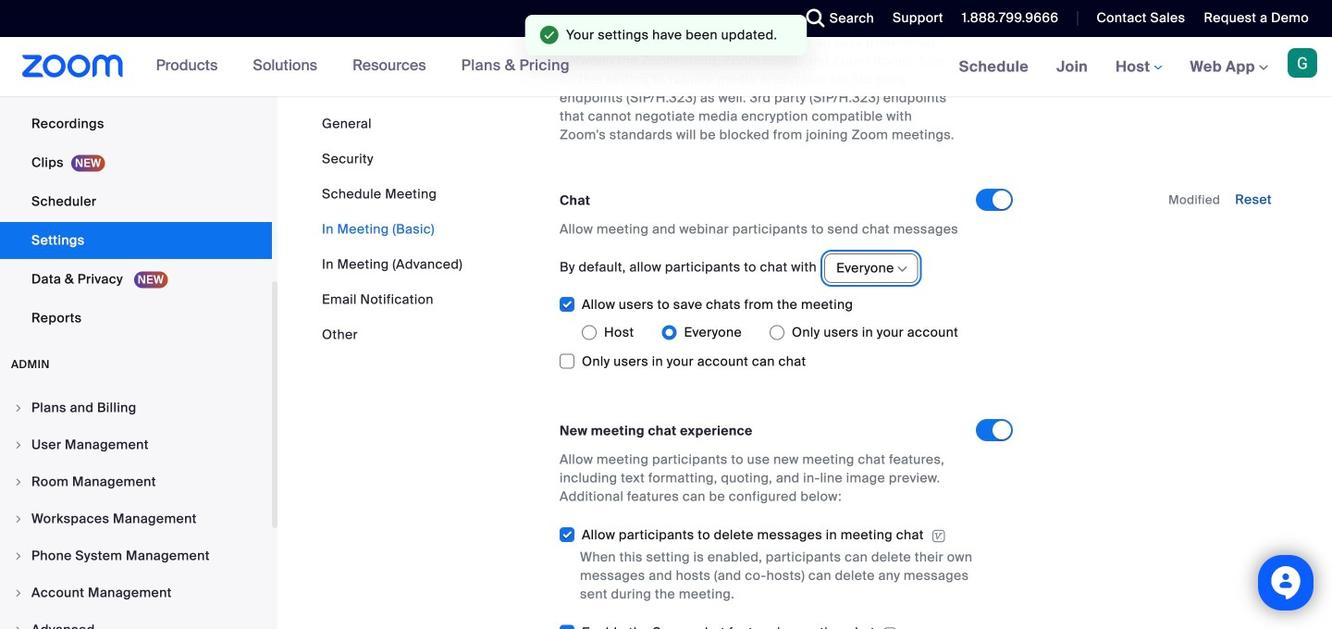 Task type: locate. For each thing, give the bounding box(es) containing it.
right image for 1st menu item from the top of the admin menu menu
[[13, 403, 24, 414]]

0 vertical spatial right image
[[13, 403, 24, 414]]

1 vertical spatial right image
[[13, 440, 24, 451]]

success image
[[540, 26, 559, 44]]

2 right image from the top
[[13, 551, 24, 562]]

zoom logo image
[[22, 55, 124, 78]]

side navigation navigation
[[0, 0, 278, 629]]

banner
[[0, 37, 1333, 98]]

1 right image from the top
[[13, 514, 24, 525]]

right image
[[13, 514, 24, 525], [13, 551, 24, 562], [13, 588, 24, 599], [13, 625, 24, 629]]

4 right image from the top
[[13, 625, 24, 629]]

4 menu item from the top
[[0, 502, 272, 537]]

3 right image from the top
[[13, 588, 24, 599]]

right image
[[13, 403, 24, 414], [13, 440, 24, 451], [13, 477, 24, 488]]

profile picture image
[[1288, 48, 1318, 78]]

3 right image from the top
[[13, 477, 24, 488]]

menu item
[[0, 391, 272, 426], [0, 428, 272, 463], [0, 465, 272, 500], [0, 502, 272, 537], [0, 539, 272, 574], [0, 576, 272, 611], [0, 613, 272, 629]]

1 right image from the top
[[13, 403, 24, 414]]

menu bar
[[322, 115, 463, 344]]

1 menu item from the top
[[0, 391, 272, 426]]

personal menu menu
[[0, 0, 272, 339]]

2 right image from the top
[[13, 440, 24, 451]]

2 vertical spatial right image
[[13, 477, 24, 488]]

2 menu item from the top
[[0, 428, 272, 463]]

application
[[924, 525, 947, 545]]



Task type: describe. For each thing, give the bounding box(es) containing it.
3 menu item from the top
[[0, 465, 272, 500]]

right image for first menu item from the bottom
[[13, 625, 24, 629]]

7 menu item from the top
[[0, 613, 272, 629]]

allow users to save chats from the meeting option group
[[582, 318, 976, 347]]

right image for fifth menu item from the bottom of the admin menu menu
[[13, 477, 24, 488]]

meetings navigation
[[946, 37, 1333, 98]]

product information navigation
[[142, 37, 584, 96]]

right image for third menu item from the bottom
[[13, 551, 24, 562]]

right image for 6th menu item from the bottom of the admin menu menu
[[13, 440, 24, 451]]

right image for 4th menu item from the bottom of the admin menu menu
[[13, 514, 24, 525]]

5 menu item from the top
[[0, 539, 272, 574]]

admin menu menu
[[0, 391, 272, 629]]

6 menu item from the top
[[0, 576, 272, 611]]

'support version for 'enable the screenshot feature in meeting chat image
[[883, 626, 898, 629]]

right image for 2nd menu item from the bottom of the admin menu menu
[[13, 588, 24, 599]]



Task type: vqa. For each thing, say whether or not it's contained in the screenshot.
Footer
no



